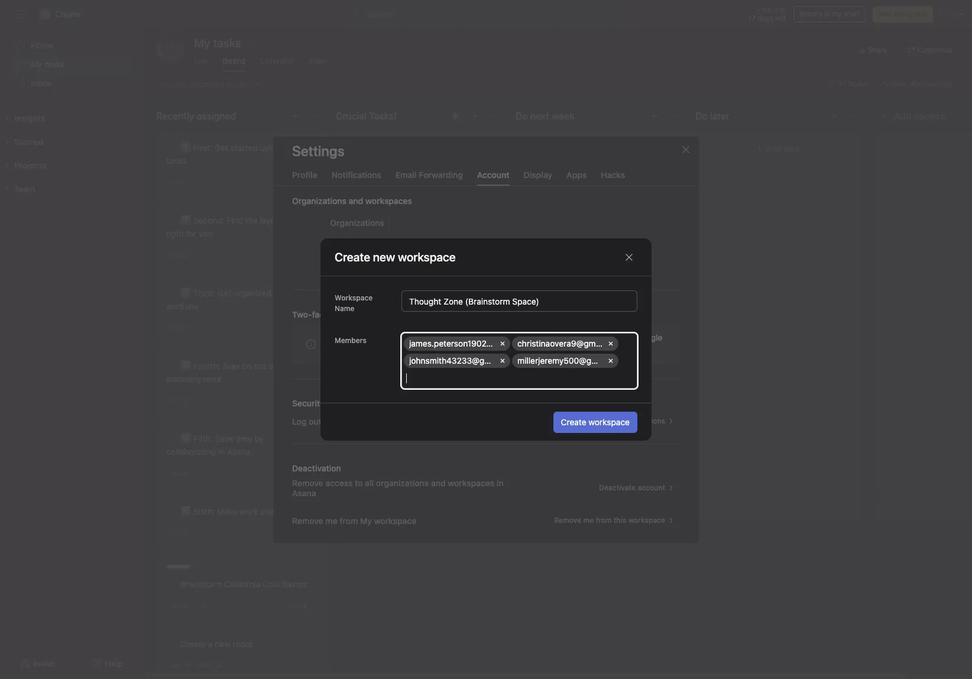 Task type: locate. For each thing, give the bounding box(es) containing it.
you inside two-factor authentication is not available for your account because you login with single sign-on (sso).
[[584, 332, 598, 342]]

1 horizontal spatial with
[[418, 156, 434, 166]]

login
[[601, 332, 619, 342]]

completed image for create a new robot completed checkbox
[[344, 227, 359, 241]]

6 30 from the top
[[183, 528, 192, 537]]

a up the 12:00am in the top left of the page
[[388, 228, 392, 238]]

1 horizontal spatial add task image
[[470, 111, 479, 121]]

completed checkbox for 2️⃣ second: find the layout that's right for you
[[164, 214, 179, 228]]

workspaces
[[366, 196, 412, 206], [448, 478, 495, 488]]

sessions
[[345, 416, 379, 426], [636, 416, 666, 425]]

with
[[418, 156, 434, 166], [274, 288, 290, 298], [621, 332, 637, 342]]

in
[[825, 9, 831, 18], [218, 447, 225, 457], [497, 478, 504, 488]]

on down "members"
[[345, 345, 355, 355]]

– left jan
[[402, 250, 406, 259]]

completed image for 3️⃣ third: get organized with sections
[[164, 286, 179, 301]]

26
[[200, 601, 209, 610]]

oct 30 button down incoming
[[169, 396, 192, 405]]

workspace
[[335, 293, 373, 302]]

remove inside button
[[555, 516, 582, 525]]

0 horizontal spatial factor
[[312, 309, 335, 319]]

2 log from the left
[[588, 416, 601, 425]]

billing
[[894, 9, 914, 18]]

email
[[396, 170, 417, 180]]

me inside button
[[584, 516, 594, 525]]

Completed checkbox
[[164, 141, 179, 155], [344, 227, 359, 241], [164, 286, 179, 301], [164, 359, 179, 373], [164, 505, 179, 519], [164, 577, 179, 592]]

2 oct 30 from the top
[[169, 250, 192, 259]]

james.peterson1902@gmail.com
[[409, 338, 533, 348]]

out
[[309, 416, 322, 426], [602, 416, 614, 425]]

4 30 from the top
[[183, 396, 192, 405]]

oct 30 button down sections
[[169, 323, 192, 332]]

0 horizontal spatial with
[[274, 288, 290, 298]]

1 horizontal spatial robot
[[413, 228, 433, 238]]

tasks inside global element
[[45, 59, 65, 69]]

this right except
[[410, 416, 424, 426]]

completed image up right
[[164, 214, 179, 228]]

0 vertical spatial work
[[203, 374, 222, 384]]

me for this
[[584, 516, 594, 525]]

– left nov at the left of page
[[194, 661, 198, 670]]

1 horizontal spatial for
[[485, 332, 496, 342]]

me down deactivate account button
[[584, 516, 594, 525]]

recently assigned
[[156, 111, 236, 121]]

Completed checkbox
[[164, 214, 179, 228], [344, 299, 359, 314], [164, 432, 179, 446], [164, 637, 179, 651]]

today 12:00am – jan 1, 2024
[[349, 250, 447, 259]]

None text field
[[406, 371, 415, 385]]

30 for 6️⃣ sixth: make work manageable
[[183, 528, 192, 537]]

new inside my workspace create new workspace
[[422, 258, 436, 267]]

sessions left except
[[345, 416, 379, 426]]

you inside the 2️⃣ second: find the layout that's right for you
[[199, 228, 213, 238]]

account right your on the right of the page
[[517, 332, 548, 342]]

30 for 3️⃣ third: get organized with sections
[[183, 323, 192, 332]]

oct 30
[[169, 177, 192, 186], [169, 250, 192, 259], [169, 323, 192, 332], [169, 396, 192, 405], [169, 469, 192, 477], [169, 528, 192, 537]]

add section
[[895, 111, 947, 121]]

oct 30 button for 2️⃣ second: find the layout that's right for you
[[169, 250, 192, 259]]

completed image
[[164, 214, 179, 228], [164, 286, 179, 301], [344, 299, 359, 314], [164, 359, 179, 373], [164, 432, 179, 446], [164, 505, 179, 519]]

completed
[[188, 80, 224, 88]]

1 horizontal spatial create a new robot
[[360, 228, 433, 238]]

create a new robot for create a new robot's completed option
[[180, 639, 253, 649]]

1 vertical spatial and
[[431, 478, 446, 488]]

0 horizontal spatial sessions
[[345, 416, 379, 426]]

search list box
[[347, 5, 631, 24]]

account
[[477, 170, 510, 180]]

remove me from this workspace button
[[549, 512, 680, 529]]

2 add task image from the left
[[470, 111, 479, 121]]

me down access
[[326, 515, 338, 525]]

3 oct 30 button from the top
[[169, 323, 192, 332]]

1 vertical spatial new
[[422, 258, 436, 267]]

on
[[226, 80, 234, 88], [345, 345, 355, 355], [242, 361, 252, 371]]

oct 30 button for 3️⃣ third: get organized with sections
[[169, 323, 192, 332]]

1 vertical spatial task
[[784, 144, 801, 154]]

ja
[[165, 45, 175, 56]]

0 horizontal spatial log
[[292, 416, 307, 426]]

completed image for 5️⃣ fifth: save time by collaborating in asana
[[164, 432, 179, 446]]

in inside button
[[825, 9, 831, 18]]

brand
[[360, 156, 383, 166]]

3 30 from the top
[[183, 323, 192, 332]]

account inside two-factor authentication is not available for your account because you login with single sign-on (sso).
[[517, 332, 548, 342]]

completed image left 5️⃣
[[164, 432, 179, 446]]

1 horizontal spatial out
[[602, 416, 614, 425]]

get inside 3️⃣ third: get organized with sections
[[218, 288, 231, 298]]

0 vertical spatial find
[[227, 215, 243, 225]]

oct 30 button down 6️⃣
[[169, 528, 192, 537]]

oct for 2️⃣ second: find the layout that's right for you
[[169, 250, 181, 259]]

completed image up oct 24 – 26 at the bottom left
[[164, 577, 179, 592]]

the inside the 2️⃣ second: find the layout that's right for you
[[245, 215, 258, 225]]

two- inside two-factor authentication is not available for your account because you login with single sign-on (sso).
[[325, 332, 345, 342]]

board link
[[222, 56, 246, 72]]

2 oct 30 button from the top
[[169, 250, 192, 259]]

2 from from the left
[[596, 516, 612, 525]]

completed checkbox for 6️⃣ sixth: make work manageable
[[164, 505, 179, 519]]

2 horizontal spatial in
[[825, 9, 831, 18]]

create left the 12:00am in the top left of the page
[[335, 250, 370, 264]]

get inside 1️⃣ first: get started using my tasks
[[215, 143, 228, 153]]

0 vertical spatial all
[[334, 416, 343, 426]]

for down 2️⃣
[[186, 228, 197, 238]]

apps
[[567, 170, 587, 180]]

2 horizontal spatial task
[[784, 144, 801, 154]]

remove for remove me from this workspace
[[555, 516, 582, 525]]

robot
[[413, 228, 433, 238], [233, 639, 253, 649]]

and right the organizations
[[431, 478, 446, 488]]

1 horizontal spatial workspaces
[[448, 478, 495, 488]]

3️⃣
[[180, 288, 191, 298]]

account button
[[477, 170, 510, 185]]

two-
[[292, 309, 312, 319], [325, 332, 345, 342]]

1 vertical spatial for
[[485, 332, 496, 342]]

create up the sep 16 – nov 16
[[180, 639, 206, 649]]

with right organized
[[274, 288, 290, 298]]

1 from from the left
[[340, 515, 358, 525]]

two- up sign-
[[325, 332, 345, 342]]

0 vertical spatial account
[[517, 332, 548, 342]]

add task image
[[830, 111, 839, 121]]

0 horizontal spatial task
[[172, 80, 186, 88]]

first:
[[193, 143, 212, 153]]

oct 30 down collaborating
[[169, 469, 192, 477]]

0 vertical spatial a
[[388, 228, 392, 238]]

30 down collaborating
[[183, 469, 192, 477]]

2 me from the left
[[584, 516, 594, 525]]

do next week
[[516, 111, 575, 121]]

5 oct 30 button from the top
[[169, 469, 192, 477]]

1 add task image from the left
[[290, 111, 299, 121]]

account right deactivate
[[638, 483, 666, 492]]

1 30 from the top
[[183, 177, 192, 186]]

2
[[288, 601, 292, 610]]

0 horizontal spatial a
[[208, 639, 213, 649]]

oct 30 down 1️⃣
[[169, 177, 192, 186]]

james.peterson1902@gmail.com cell
[[404, 337, 533, 351]]

organized
[[234, 288, 271, 298]]

tasks
[[45, 59, 65, 69], [166, 156, 186, 166]]

tasks down home
[[45, 59, 65, 69]]

6 oct 30 button from the top
[[169, 528, 192, 537]]

with inside two-factor authentication is not available for your account because you login with single sign-on (sso).
[[621, 332, 637, 342]]

1 vertical spatial find
[[360, 301, 377, 311]]

0 horizontal spatial new
[[215, 639, 231, 649]]

1 vertical spatial add task button
[[336, 350, 502, 371]]

2 vertical spatial task
[[424, 355, 441, 365]]

a up nov at the left of page
[[208, 639, 213, 649]]

2 vertical spatial on
[[242, 361, 252, 371]]

for inside the 2️⃣ second: find the layout that's right for you
[[186, 228, 197, 238]]

the left the layout
[[245, 215, 258, 225]]

factor for two-factor authentication
[[312, 309, 335, 319]]

what's in my trial?
[[799, 9, 861, 18]]

oct 30 button for 5️⃣ fifth: save time by collaborating in asana
[[169, 469, 192, 477]]

completed image up "members"
[[344, 299, 359, 314]]

add task image
[[290, 111, 299, 121], [470, 111, 479, 121], [650, 111, 659, 121]]

get for started
[[215, 143, 228, 153]]

– left 26
[[194, 601, 198, 610]]

completed checkbox left 6️⃣
[[164, 505, 179, 519]]

1 horizontal spatial factor
[[345, 332, 367, 342]]

flavors
[[282, 579, 308, 589]]

create up workspaces
[[360, 228, 386, 238]]

0 horizontal spatial add task button
[[336, 350, 502, 371]]

and
[[349, 196, 363, 206], [431, 478, 446, 488]]

your
[[498, 332, 515, 342]]

find right 'second:' on the left
[[227, 215, 243, 225]]

completed checkbox for find objective
[[344, 299, 359, 314]]

2 sessions from the left
[[636, 416, 666, 425]]

oct 30 down incoming
[[169, 396, 192, 405]]

task for the add task button to the bottom
[[424, 355, 441, 365]]

0 horizontal spatial work
[[203, 374, 222, 384]]

add inside button
[[895, 111, 912, 121]]

forwarding
[[419, 170, 463, 180]]

0 vertical spatial create a new robot
[[360, 228, 433, 238]]

close this dialog image
[[625, 252, 634, 262]]

1 horizontal spatial me
[[584, 516, 594, 525]]

3 oct 30 from the top
[[169, 323, 192, 332]]

3 add task image from the left
[[650, 111, 659, 121]]

completed image left 6️⃣
[[164, 505, 179, 519]]

factor down workspace
[[312, 309, 335, 319]]

oct 30 for 1️⃣ first: get started using my tasks
[[169, 177, 192, 186]]

log down security
[[292, 416, 307, 426]]

– left 27
[[374, 191, 378, 199]]

1 horizontal spatial add task button
[[703, 138, 854, 160]]

create a new robot for create a new robot completed checkbox
[[360, 228, 433, 238]]

30 down sections
[[183, 323, 192, 332]]

2 vertical spatial with
[[621, 332, 637, 342]]

1 vertical spatial create a new robot
[[180, 639, 253, 649]]

crucial tasks!
[[336, 111, 397, 121]]

oct 30 button down collaborating
[[169, 469, 192, 477]]

2 horizontal spatial on
[[345, 345, 355, 355]]

add billing info button
[[873, 6, 934, 22]]

sep
[[169, 661, 182, 670]]

add task image right "rules for crucial tasks!" icon
[[470, 111, 479, 121]]

available
[[450, 332, 483, 342]]

today
[[349, 250, 369, 259]]

from inside button
[[596, 516, 612, 525]]

my tasks
[[31, 59, 65, 69]]

authentication up (sso).
[[370, 332, 424, 342]]

1 vertical spatial factor
[[345, 332, 367, 342]]

inbox link
[[7, 74, 135, 93]]

5 30 from the top
[[183, 469, 192, 477]]

1 vertical spatial get
[[218, 288, 231, 298]]

new workspace
[[373, 250, 456, 264]]

1 horizontal spatial all
[[365, 478, 374, 488]]

1 16 from the left
[[184, 661, 192, 670]]

completed checkbox up right
[[164, 214, 179, 228]]

completed checkbox up sep
[[164, 637, 179, 651]]

0 horizontal spatial me
[[326, 515, 338, 525]]

1 me from the left
[[326, 515, 338, 525]]

out inside log out other sessions button
[[602, 416, 614, 425]]

0 horizontal spatial the
[[245, 215, 258, 225]]

1 horizontal spatial tasks
[[166, 156, 186, 166]]

global element
[[0, 29, 142, 100]]

from down deactivate
[[596, 516, 612, 525]]

1 oct 30 button from the top
[[169, 177, 192, 186]]

1 out from the left
[[309, 416, 322, 426]]

of inside 4️⃣ fourth: stay on top of incoming work
[[269, 361, 276, 371]]

sign-
[[325, 345, 345, 355]]

for left your on the right of the page
[[485, 332, 496, 342]]

two-factor authentication
[[292, 309, 394, 319]]

with inside 3️⃣ third: get organized with sections
[[274, 288, 290, 298]]

add task image left do later
[[650, 111, 659, 121]]

2 horizontal spatial new
[[422, 258, 436, 267]]

get right first:
[[215, 143, 228, 153]]

find right name
[[360, 301, 377, 311]]

0 vertical spatial add task button
[[703, 138, 854, 160]]

oct down 6️⃣
[[169, 528, 181, 537]]

out for other
[[602, 416, 614, 425]]

0 horizontal spatial workspaces
[[366, 196, 412, 206]]

the inside brand meeting with the marketing team
[[437, 156, 449, 166]]

completed checkbox left 1️⃣
[[164, 141, 179, 155]]

– for 24
[[194, 601, 198, 610]]

files
[[309, 56, 327, 66]]

the
[[437, 156, 449, 166], [245, 215, 258, 225]]

0 horizontal spatial all
[[334, 416, 343, 426]]

of right top
[[269, 361, 276, 371]]

4 oct 30 button from the top
[[169, 396, 192, 405]]

in inside the 5️⃣ fifth: save time by collaborating in asana
[[218, 447, 225, 457]]

browser
[[457, 416, 489, 426]]

third:
[[193, 288, 216, 298]]

16
[[184, 661, 192, 670], [215, 661, 223, 670]]

1 horizontal spatial account
[[638, 483, 666, 492]]

on inside 4️⃣ fourth: stay on top of incoming work
[[242, 361, 252, 371]]

16 right sep
[[184, 661, 192, 670]]

5 oct 30 from the top
[[169, 469, 192, 477]]

2 30 from the top
[[183, 250, 192, 259]]

30 for 5️⃣ fifth: save time by collaborating in asana
[[183, 469, 192, 477]]

oct left 25
[[349, 191, 361, 199]]

0 vertical spatial for
[[186, 228, 197, 238]]

get right third:
[[218, 288, 231, 298]]

log left other
[[588, 416, 601, 425]]

all right to
[[365, 478, 374, 488]]

0 vertical spatial with
[[418, 156, 434, 166]]

0 horizontal spatial out
[[309, 416, 322, 426]]

2 out from the left
[[602, 416, 614, 425]]

oct down right
[[169, 250, 181, 259]]

completed checkbox left 4️⃣
[[164, 359, 179, 373]]

california
[[224, 579, 261, 589]]

my
[[31, 59, 42, 69], [283, 143, 295, 153], [397, 242, 409, 252], [360, 515, 372, 525]]

2 vertical spatial in
[[497, 478, 504, 488]]

two- for two-factor authentication
[[292, 309, 312, 319]]

oct down collaborating
[[169, 469, 181, 477]]

on for of
[[242, 361, 252, 371]]

oct down 1️⃣
[[169, 177, 181, 186]]

create a new robot up nov at the left of page
[[180, 639, 253, 649]]

for inside two-factor authentication is not available for your account because you login with single sign-on (sso).
[[485, 332, 496, 342]]

workspace inside dialog
[[589, 417, 630, 427]]

remove me from this workspace
[[555, 516, 666, 525]]

factor for two-factor authentication is not available for your account because you login with single sign-on (sso).
[[345, 332, 367, 342]]

16 right nov at the left of page
[[215, 661, 223, 670]]

factor up (sso).
[[345, 332, 367, 342]]

remove for remove access to all organizations and workspaces in asana
[[292, 478, 323, 488]]

and down notifications button
[[349, 196, 363, 206]]

organizations down organizations and workspaces
[[330, 217, 385, 227]]

1 vertical spatial all
[[365, 478, 374, 488]]

create
[[360, 228, 386, 238], [335, 250, 370, 264], [398, 258, 420, 267], [561, 417, 587, 427], [180, 639, 206, 649]]

0 vertical spatial workspaces
[[366, 196, 412, 206]]

1 horizontal spatial log
[[588, 416, 601, 425]]

None text field
[[402, 291, 638, 312]]

0 horizontal spatial of
[[269, 361, 276, 371]]

6️⃣
[[180, 506, 191, 517]]

add task
[[766, 144, 801, 154], [406, 355, 441, 365]]

make
[[217, 506, 238, 517]]

1 vertical spatial on
[[345, 345, 355, 355]]

1 horizontal spatial from
[[596, 516, 612, 525]]

oct for 5️⃣ fifth: save time by collaborating in asana
[[169, 469, 181, 477]]

completed image for 1️⃣ first: get started using my tasks completed checkbox
[[164, 141, 179, 155]]

0 horizontal spatial create a new robot
[[180, 639, 253, 649]]

1 horizontal spatial new
[[395, 228, 410, 238]]

0 vertical spatial and
[[349, 196, 363, 206]]

add task image for recently assigned
[[290, 111, 299, 121]]

get for organized
[[218, 288, 231, 298]]

oct 30 button for 6️⃣ sixth: make work manageable
[[169, 528, 192, 537]]

of
[[269, 361, 276, 371], [324, 416, 332, 426]]

marketing
[[451, 156, 489, 166]]

5️⃣
[[180, 434, 191, 444]]

email forwarding
[[396, 170, 463, 180]]

create inside my workspace create new workspace
[[398, 258, 420, 267]]

asana up manageable
[[292, 488, 316, 498]]

the up forwarding
[[437, 156, 449, 166]]

remove inside remove access to all organizations and workspaces in asana
[[292, 478, 323, 488]]

0 vertical spatial organizations
[[292, 196, 347, 206]]

the for marketing
[[437, 156, 449, 166]]

organizations and workspaces
[[292, 196, 412, 206]]

oct 30 button down 1️⃣
[[169, 177, 192, 186]]

a for create a new robot completed checkbox
[[388, 228, 392, 238]]

create left 1,
[[398, 258, 420, 267]]

completed checkbox up oct 24 – 26 at the bottom left
[[164, 577, 179, 592]]

1 vertical spatial tasks
[[166, 156, 186, 166]]

oct for 3️⃣ third: get organized with sections
[[169, 323, 181, 332]]

rules for crucial tasks! image
[[451, 111, 460, 121]]

completed image left 1️⃣
[[164, 141, 179, 155]]

started
[[231, 143, 258, 153]]

1 vertical spatial of
[[324, 416, 332, 426]]

row containing james.peterson1902@gmail.com
[[404, 337, 635, 388]]

0 horizontal spatial you
[[199, 228, 213, 238]]

0 horizontal spatial robot
[[233, 639, 253, 649]]

0 horizontal spatial tasks
[[45, 59, 65, 69]]

completed checkbox up workspaces
[[344, 227, 359, 241]]

display button
[[524, 170, 553, 185]]

authentication inside two-factor authentication is not available for your account because you login with single sign-on (sso).
[[370, 332, 424, 342]]

find inside the 2️⃣ second: find the layout that's right for you
[[227, 215, 243, 225]]

30 down 1️⃣
[[183, 177, 192, 186]]

all up deactivation
[[334, 416, 343, 426]]

0 vertical spatial robot
[[413, 228, 433, 238]]

1 horizontal spatial work
[[240, 506, 258, 517]]

1 horizontal spatial a
[[388, 228, 392, 238]]

of down security
[[324, 416, 332, 426]]

1 sessions from the left
[[345, 416, 379, 426]]

work right make
[[240, 506, 258, 517]]

asana inside remove access to all organizations and workspaces in asana
[[292, 488, 316, 498]]

with right login
[[621, 332, 637, 342]]

all for organizations
[[365, 478, 374, 488]]

authentication for two-factor authentication
[[338, 309, 394, 319]]

from for my
[[340, 515, 358, 525]]

my inside my workspace create new workspace
[[397, 242, 409, 252]]

1 vertical spatial workspaces
[[448, 478, 495, 488]]

factor
[[312, 309, 335, 319], [345, 332, 367, 342]]

create a new robot up today 12:00am – jan 1, 2024
[[360, 228, 433, 238]]

oct 30 down right
[[169, 250, 192, 259]]

log for log out of all sessions except this current browser
[[292, 416, 307, 426]]

0 horizontal spatial 24
[[183, 601, 192, 610]]

collaborating
[[166, 447, 216, 457]]

current
[[426, 416, 455, 426]]

0 horizontal spatial for
[[186, 228, 197, 238]]

add
[[879, 9, 892, 18], [895, 111, 912, 121], [766, 144, 782, 154], [406, 355, 422, 365]]

you down 'second:' on the left
[[199, 228, 213, 238]]

out down security
[[309, 416, 322, 426]]

1 vertical spatial add task
[[406, 355, 441, 365]]

1 oct 30 from the top
[[169, 177, 192, 186]]

6 oct 30 from the top
[[169, 528, 192, 537]]

1 horizontal spatial sessions
[[636, 416, 666, 425]]

1 horizontal spatial the
[[437, 156, 449, 166]]

oct down sections
[[169, 323, 181, 332]]

asana down "time"
[[227, 447, 251, 457]]

inbox
[[31, 78, 52, 88]]

0 vertical spatial get
[[215, 143, 228, 153]]

none text field inside create new workspace dialog
[[402, 291, 638, 312]]

factor inside two-factor authentication is not available for your account because you login with single sign-on (sso).
[[345, 332, 367, 342]]

on left top
[[242, 361, 252, 371]]

1 vertical spatial this
[[614, 516, 627, 525]]

0 vertical spatial two-
[[292, 309, 312, 319]]

out left other
[[602, 416, 614, 425]]

log inside button
[[588, 416, 601, 425]]

single
[[639, 332, 663, 342]]

organizations down profile button on the left of page
[[292, 196, 347, 206]]

completed image for 2️⃣ second: find the layout that's right for you
[[164, 214, 179, 228]]

asana inside the 5️⃣ fifth: save time by collaborating in asana
[[227, 447, 251, 457]]

0 vertical spatial you
[[199, 228, 213, 238]]

4 oct 30 from the top
[[169, 396, 192, 405]]

0 horizontal spatial in
[[218, 447, 225, 457]]

1 horizontal spatial in
[[497, 478, 504, 488]]

workspace name
[[335, 293, 373, 313]]

1 horizontal spatial task
[[424, 355, 441, 365]]

1 vertical spatial with
[[274, 288, 290, 298]]

1 vertical spatial account
[[638, 483, 666, 492]]

account inside deactivate account button
[[638, 483, 666, 492]]

completed image
[[164, 141, 179, 155], [344, 227, 359, 241], [164, 577, 179, 592], [164, 637, 179, 651]]

organizations for organizations
[[330, 217, 385, 227]]

organizations
[[292, 196, 347, 206], [330, 217, 385, 227]]

completed checkbox for create a new robot
[[164, 637, 179, 651]]

not
[[435, 332, 447, 342]]

work down "fourth:"
[[203, 374, 222, 384]]

log out other sessions button
[[583, 413, 680, 429]]

row inside create new workspace dialog
[[404, 337, 635, 388]]

this down deactivate
[[614, 516, 627, 525]]

create inside button
[[561, 417, 587, 427]]

from for this
[[596, 516, 612, 525]]

oct 30 down sections
[[169, 323, 192, 332]]

add task image up settings
[[290, 111, 299, 121]]

1 vertical spatial a
[[208, 639, 213, 649]]

0 vertical spatial factor
[[312, 309, 335, 319]]

oct 25 – 27
[[349, 191, 388, 199]]

add task for the rightmost the add task button
[[766, 144, 801, 154]]

you left login
[[584, 332, 598, 342]]

completed checkbox left 3️⃣
[[164, 286, 179, 301]]

all inside remove access to all organizations and workspaces in asana
[[365, 478, 374, 488]]

0 horizontal spatial this
[[410, 416, 424, 426]]

completed image up workspaces
[[344, 227, 359, 241]]

1 log from the left
[[292, 416, 307, 426]]

tasks down 1️⃣
[[166, 156, 186, 166]]

row
[[404, 337, 635, 388]]

0 vertical spatial in
[[825, 9, 831, 18]]

authentication down workspace
[[338, 309, 394, 319]]

2 horizontal spatial add task image
[[650, 111, 659, 121]]

0 vertical spatial authentication
[[338, 309, 394, 319]]

with up the email forwarding
[[418, 156, 434, 166]]

1 vertical spatial two-
[[325, 332, 345, 342]]

0 horizontal spatial add task
[[406, 355, 441, 365]]



Task type: describe. For each thing, give the bounding box(es) containing it.
invite
[[33, 659, 55, 669]]

because
[[550, 332, 582, 342]]

my inside 1️⃣ first: get started using my tasks
[[283, 143, 295, 153]]

left
[[776, 14, 787, 22]]

authentication for two-factor authentication is not available for your account because you login with single sign-on (sso).
[[370, 332, 424, 342]]

completed checkbox for brainstorm california cola flavors
[[164, 577, 179, 592]]

security
[[292, 398, 325, 408]]

add section button
[[876, 105, 952, 127]]

my tasks
[[194, 36, 241, 50]]

other
[[616, 416, 634, 425]]

– for 12:00am
[[402, 250, 406, 259]]

1 horizontal spatial find
[[360, 301, 377, 311]]

create new workspace
[[335, 250, 456, 264]]

17
[[749, 14, 756, 22]]

profile
[[292, 170, 318, 180]]

oct 30 for 6️⃣ sixth: make work manageable
[[169, 528, 192, 537]]

my workspace create new workspace
[[397, 242, 475, 267]]

me for my
[[326, 515, 338, 525]]

0 vertical spatial new
[[395, 228, 410, 238]]

sections
[[166, 301, 198, 311]]

christinaovera9@gmail.com
[[518, 338, 623, 348]]

completed image for brainstorm california cola flavors's completed checkbox
[[164, 577, 179, 592]]

top
[[254, 361, 267, 371]]

objective
[[379, 301, 414, 311]]

tasks inside 1️⃣ first: get started using my tasks
[[166, 156, 186, 166]]

1 horizontal spatial of
[[324, 416, 332, 426]]

millerjeremy500@gmail.com cell
[[512, 354, 626, 368]]

sessions inside button
[[636, 416, 666, 425]]

add inside button
[[879, 9, 892, 18]]

two- for two-factor authentication is not available for your account because you login with single sign-on (sso).
[[325, 332, 345, 342]]

files link
[[309, 56, 327, 72]]

add task for the add task button to the bottom
[[406, 355, 441, 365]]

completed checkbox for 3️⃣ third: get organized with sections
[[164, 286, 179, 301]]

create workspace
[[561, 417, 630, 427]]

deactivate account
[[599, 483, 666, 492]]

3️⃣ third: get organized with sections
[[166, 288, 290, 311]]

completed image for 4️⃣ fourth: stay on top of incoming work
[[164, 359, 179, 373]]

right
[[166, 228, 184, 238]]

what's
[[799, 9, 823, 18]]

two-factor authentication is not available for your account because you login with single sign-on (sso).
[[325, 332, 663, 355]]

– for 16
[[194, 661, 198, 670]]

close image
[[682, 145, 691, 154]]

trial?
[[844, 9, 861, 18]]

2 16 from the left
[[215, 661, 223, 670]]

manageable
[[260, 506, 307, 517]]

deactivate account button
[[594, 480, 680, 496]]

christinaovera9@gmail.com cell
[[512, 337, 623, 351]]

notifications button
[[332, 170, 382, 185]]

0 vertical spatial task
[[172, 80, 186, 88]]

on for 24
[[226, 80, 234, 88]]

2 vertical spatial new
[[215, 639, 231, 649]]

organizations for organizations and workspaces
[[292, 196, 347, 206]]

days
[[758, 14, 774, 22]]

trial
[[774, 5, 787, 14]]

calendar
[[260, 56, 295, 66]]

share button
[[854, 42, 893, 59]]

0 vertical spatial 24
[[250, 80, 259, 88]]

do
[[516, 111, 528, 121]]

brand meeting with the marketing team
[[346, 156, 489, 179]]

1 vertical spatial 24
[[183, 601, 192, 610]]

oct 30 for 2️⃣ second: find the layout that's right for you
[[169, 250, 192, 259]]

incoming
[[166, 374, 201, 384]]

workspaces
[[337, 242, 385, 252]]

all for sessions
[[334, 416, 343, 426]]

log for log out other sessions
[[588, 416, 601, 425]]

1️⃣ first: get started using my tasks
[[166, 143, 295, 166]]

calendar link
[[260, 56, 295, 72]]

home link
[[7, 36, 135, 55]]

27
[[380, 191, 388, 199]]

apps button
[[567, 170, 587, 185]]

this inside button
[[614, 516, 627, 525]]

what's in my trial? button
[[794, 6, 866, 22]]

johnsmith43233@gmail.com cell
[[404, 354, 519, 368]]

info
[[916, 9, 928, 18]]

list link
[[194, 56, 208, 72]]

millerjeremy500@gmail.com
[[518, 356, 626, 366]]

create new workspace dialog
[[321, 238, 652, 441]]

0 vertical spatial this
[[410, 416, 424, 426]]

is
[[426, 332, 433, 342]]

fourth:
[[193, 361, 221, 371]]

completed image for 6️⃣ sixth: make work manageable
[[164, 505, 179, 519]]

in inside remove access to all organizations and workspaces in asana
[[497, 478, 504, 488]]

free trial 17 days left
[[749, 5, 787, 22]]

brainstorm
[[180, 579, 222, 589]]

to
[[355, 478, 363, 488]]

on inside two-factor authentication is not available for your account because you login with single sign-on (sso).
[[345, 345, 355, 355]]

brainstorm california cola flavors
[[180, 579, 308, 589]]

with inside brand meeting with the marketing team
[[418, 156, 434, 166]]

oct for 6️⃣ sixth: make work manageable
[[169, 528, 181, 537]]

completed checkbox for 1️⃣ first: get started using my tasks
[[164, 141, 179, 155]]

workspace for remove me from this workspace
[[629, 516, 666, 525]]

log out of all sessions except this current browser
[[292, 416, 489, 426]]

oct for 4️⃣ fourth: stay on top of incoming work
[[169, 396, 181, 405]]

oct down board link
[[236, 80, 248, 88]]

remove me from my workspace
[[292, 515, 417, 525]]

robot for completed image for create a new robot completed checkbox
[[413, 228, 433, 238]]

12:00am
[[371, 250, 400, 259]]

time
[[236, 434, 252, 444]]

home
[[31, 40, 53, 50]]

oct left 26
[[169, 601, 181, 610]]

completed image up sep
[[164, 637, 179, 651]]

task for the rightmost the add task button
[[784, 144, 801, 154]]

by
[[255, 434, 264, 444]]

none text field inside row
[[406, 371, 415, 385]]

workspace for my workspace create new workspace
[[438, 258, 475, 267]]

sixth:
[[193, 506, 215, 517]]

30 for 1️⃣ first: get started using my tasks
[[183, 177, 192, 186]]

using
[[260, 143, 281, 153]]

nov
[[200, 661, 213, 670]]

list
[[194, 56, 208, 66]]

invite button
[[11, 653, 62, 674]]

robot for completed image on top of sep
[[233, 639, 253, 649]]

workspace for remove me from my workspace
[[374, 515, 417, 525]]

sep 16 – nov 16
[[169, 661, 223, 670]]

search
[[367, 9, 393, 19]]

25
[[363, 191, 372, 199]]

2️⃣
[[180, 215, 191, 225]]

4️⃣
[[180, 361, 191, 371]]

team
[[346, 169, 365, 179]]

1
[[477, 323, 480, 332]]

oct 30 button for 1️⃣ first: get started using my tasks
[[169, 177, 192, 186]]

completed checkbox for create a new robot
[[344, 227, 359, 241]]

workspaces inside remove access to all organizations and workspaces in asana
[[448, 478, 495, 488]]

last task completed on oct 24
[[156, 80, 259, 88]]

add billing info
[[879, 9, 928, 18]]

remove for remove me from my workspace
[[292, 515, 323, 525]]

out for of
[[309, 416, 322, 426]]

except
[[381, 416, 408, 426]]

display
[[524, 170, 553, 180]]

my
[[833, 9, 842, 18]]

oct 30 for 4️⃣ fourth: stay on top of incoming work
[[169, 396, 192, 405]]

oct for 1️⃣ first: get started using my tasks
[[169, 177, 181, 186]]

a for create a new robot's completed option
[[208, 639, 213, 649]]

do later
[[696, 111, 730, 121]]

30 for 4️⃣ fourth: stay on top of incoming work
[[183, 396, 192, 405]]

hacks
[[601, 170, 625, 180]]

ja button
[[156, 36, 185, 64]]

the for layout
[[245, 215, 258, 225]]

– for 25
[[374, 191, 378, 199]]

oct 24 – 26
[[169, 601, 209, 610]]

share
[[868, 46, 888, 54]]

completed checkbox for 5️⃣ fifth: save time by collaborating in asana
[[164, 432, 179, 446]]

my inside my tasks link
[[31, 59, 42, 69]]

add task image for do next week
[[650, 111, 659, 121]]

2️⃣ second: find the layout that's right for you
[[166, 215, 307, 238]]

oct 30 button for 4️⃣ fourth: stay on top of incoming work
[[169, 396, 192, 405]]

5️⃣ fifth: save time by collaborating in asana
[[166, 434, 264, 457]]

and inside remove access to all organizations and workspaces in asana
[[431, 478, 446, 488]]

completed image for find objective
[[344, 299, 359, 314]]

oct 30 for 3️⃣ third: get organized with sections
[[169, 323, 192, 332]]

completed checkbox for 4️⃣ fourth: stay on top of incoming work
[[164, 359, 179, 373]]

work inside 4️⃣ fourth: stay on top of incoming work
[[203, 374, 222, 384]]

30 for 2️⃣ second: find the layout that's right for you
[[183, 250, 192, 259]]

oct 30 for 5️⃣ fifth: save time by collaborating in asana
[[169, 469, 192, 477]]

meeting
[[385, 156, 416, 166]]

hide sidebar image
[[15, 9, 25, 19]]

that's
[[285, 215, 307, 225]]

save
[[215, 434, 234, 444]]



Task type: vqa. For each thing, say whether or not it's contained in the screenshot.
Plan to the middle
no



